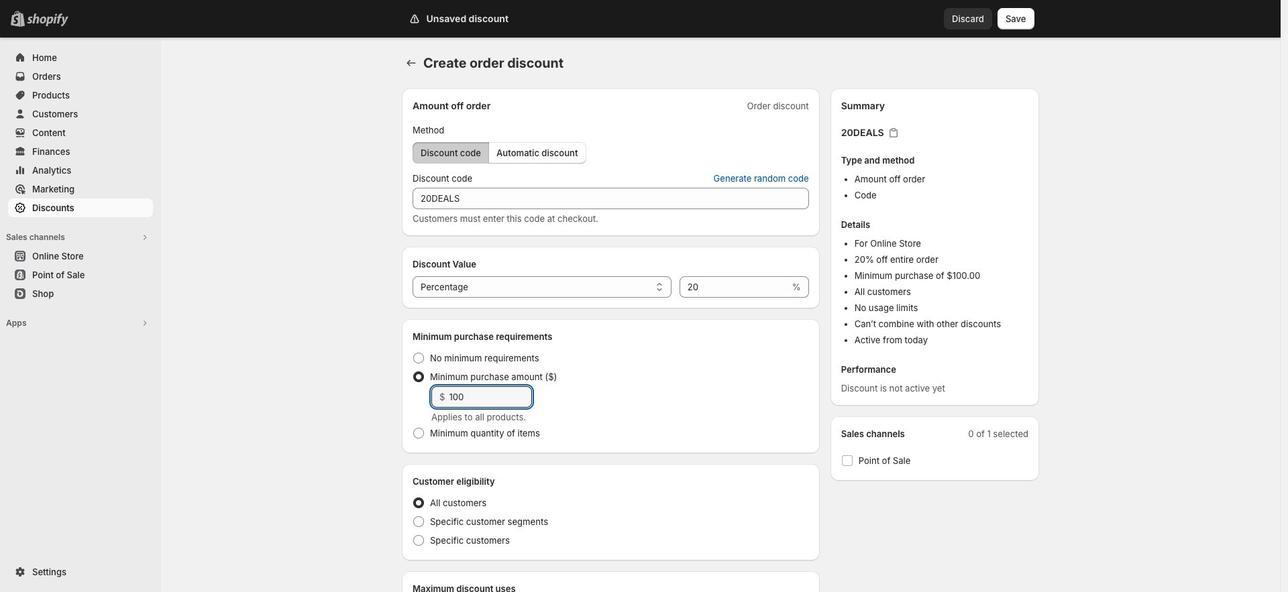 Task type: describe. For each thing, give the bounding box(es) containing it.
0.00 text field
[[449, 386, 532, 408]]

shopify image
[[27, 13, 68, 27]]



Task type: vqa. For each thing, say whether or not it's contained in the screenshot.
text box
yes



Task type: locate. For each thing, give the bounding box(es) containing it.
None text field
[[413, 188, 809, 209]]

None text field
[[680, 276, 790, 298]]



